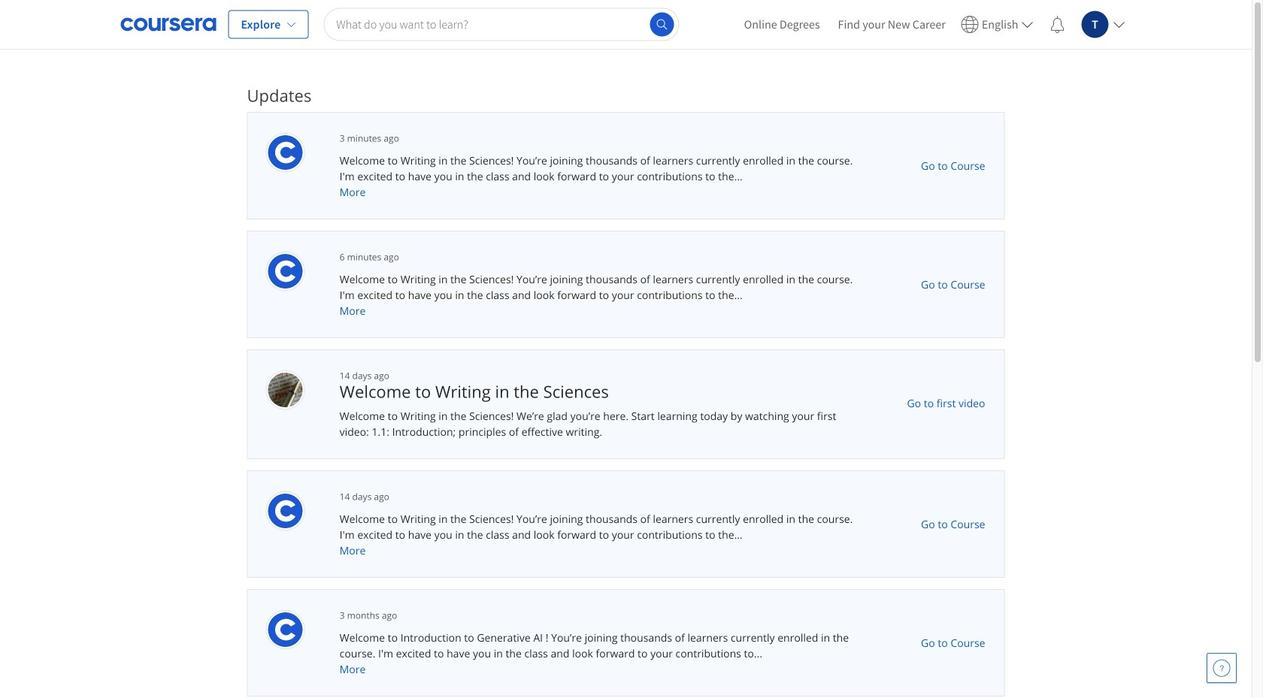 Task type: describe. For each thing, give the bounding box(es) containing it.
coursera image
[[121, 12, 216, 36]]



Task type: vqa. For each thing, say whether or not it's contained in the screenshot.
1st Science from the right
no



Task type: locate. For each thing, give the bounding box(es) containing it.
None search field
[[324, 8, 680, 41]]

What do you want to learn? text field
[[324, 8, 680, 41]]

help center image
[[1213, 660, 1231, 678]]



